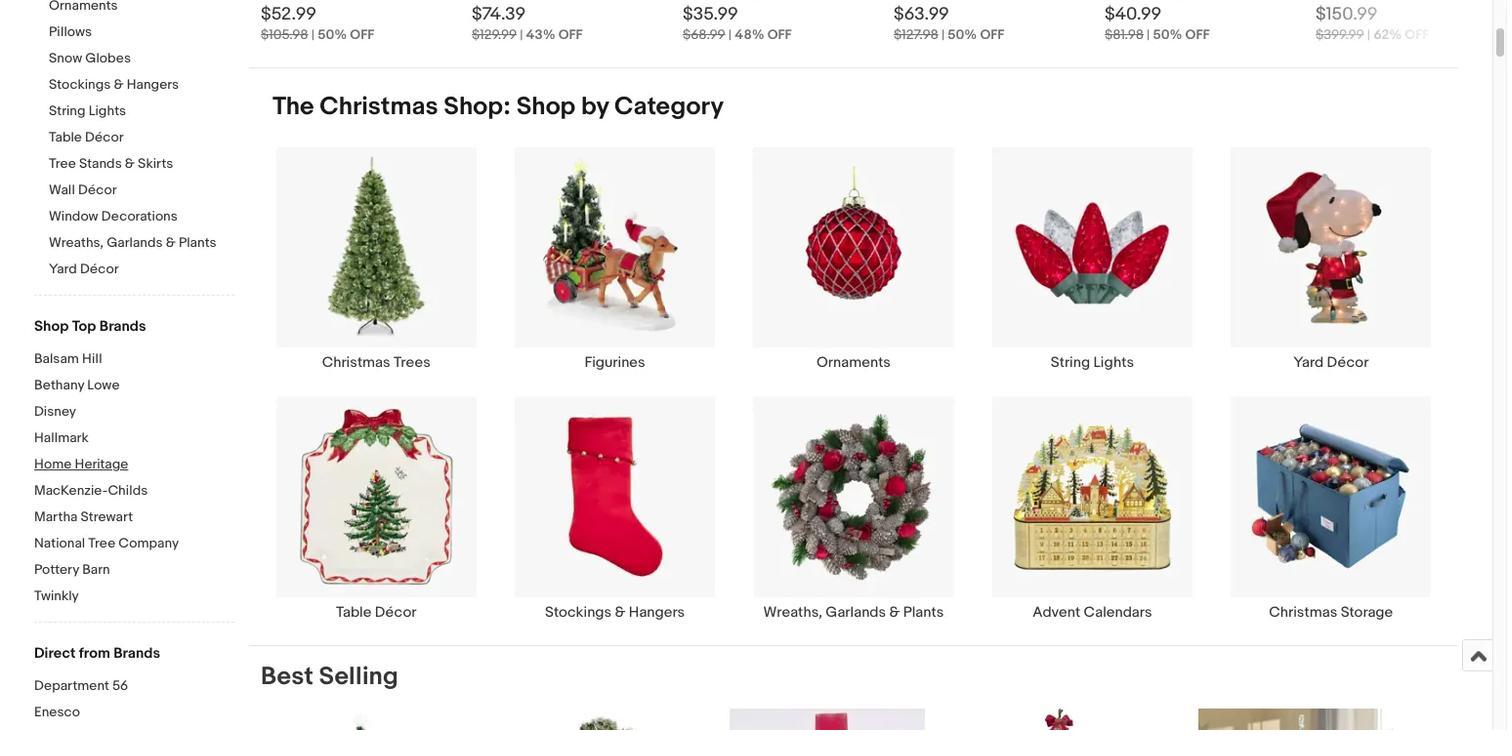 Task type: locate. For each thing, give the bounding box(es) containing it.
category
[[614, 92, 724, 122]]

table décor link
[[49, 129, 234, 147], [257, 396, 496, 622]]

pillows link
[[49, 23, 234, 42]]

table up "stands"
[[49, 129, 82, 146]]

50% inside $40.99 $81.98 | 50% off
[[1153, 26, 1182, 43]]

tree up wall
[[49, 155, 76, 172]]

martha
[[34, 509, 78, 525]]

table décor
[[336, 603, 417, 622]]

tree inside balsam hill bethany lowe disney hallmark home heritage mackenzie-childs martha strewart national tree company pottery barn twinkly
[[88, 535, 115, 552]]

1 horizontal spatial table
[[336, 603, 371, 622]]

0 horizontal spatial wreaths,
[[49, 234, 104, 251]]

2 horizontal spatial 50%
[[1153, 26, 1182, 43]]

1 vertical spatial table
[[336, 603, 371, 622]]

christmas storage
[[1269, 603, 1393, 622]]

stockings
[[49, 76, 111, 93], [545, 603, 612, 622]]

1 vertical spatial christmas
[[322, 354, 390, 372]]

1 horizontal spatial garlands
[[826, 603, 886, 622]]

2 off from the left
[[558, 26, 583, 43]]

stockings & hangers link
[[49, 76, 234, 95], [496, 396, 734, 622]]

| right '$105.98' text field
[[311, 26, 315, 43]]

off inside $63.99 $127.98 | 50% off
[[980, 26, 1004, 43]]

lights inside string lights link
[[1093, 354, 1134, 372]]

company
[[118, 535, 179, 552]]

$52.99
[[261, 4, 316, 25]]

lowe
[[87, 377, 120, 394]]

direct
[[34, 645, 76, 663]]

off inside the $52.99 $105.98 | 50% off
[[350, 26, 374, 43]]

string lights
[[1051, 354, 1134, 372]]

off right $127.98
[[980, 26, 1004, 43]]

1 vertical spatial stockings & hangers link
[[496, 396, 734, 622]]

| for $35.99
[[728, 26, 732, 43]]

| left 62% at the top right
[[1367, 26, 1370, 43]]

0 horizontal spatial string
[[49, 103, 85, 119]]

off
[[350, 26, 374, 43], [558, 26, 583, 43], [767, 26, 792, 43], [980, 26, 1004, 43], [1185, 26, 1210, 43], [1405, 26, 1429, 43]]

1 horizontal spatial 50%
[[948, 26, 977, 43]]

1 horizontal spatial string
[[1051, 354, 1090, 372]]

off for $52.99
[[350, 26, 374, 43]]

1 off from the left
[[350, 26, 374, 43]]

6 | from the left
[[1367, 26, 1370, 43]]

0 vertical spatial string lights link
[[49, 103, 234, 121]]

brands up balsam hill link
[[99, 317, 146, 336]]

0 vertical spatial christmas
[[320, 92, 438, 122]]

yard
[[49, 261, 77, 277], [1293, 354, 1324, 372]]

national tree company link
[[34, 535, 234, 554]]

50% inside the $52.99 $105.98 | 50% off
[[318, 26, 347, 43]]

0 horizontal spatial wreaths, garlands & plants link
[[49, 234, 234, 253]]

wreaths, garlands & plants link
[[49, 234, 234, 253], [734, 396, 973, 622]]

off inside $40.99 $81.98 | 50% off
[[1185, 26, 1210, 43]]

hangers
[[127, 76, 179, 93], [629, 603, 685, 622]]

50% inside $63.99 $127.98 | 50% off
[[948, 26, 977, 43]]

1 | from the left
[[311, 26, 315, 43]]

$129.99
[[472, 26, 517, 43]]

christmas trees
[[322, 354, 431, 372]]

0 horizontal spatial table décor link
[[49, 129, 234, 147]]

| left the 48%
[[728, 26, 732, 43]]

plants inside pillows snow globes stockings & hangers string lights table décor tree stands & skirts wall décor window decorations wreaths, garlands & plants yard décor
[[179, 234, 216, 251]]

christmas left storage
[[1269, 603, 1337, 622]]

yard décor link
[[1212, 147, 1450, 372], [49, 261, 234, 279]]

brands up department 56 link
[[113, 645, 160, 663]]

0 vertical spatial wreaths,
[[49, 234, 104, 251]]

brands for direct from brands
[[113, 645, 160, 663]]

1 vertical spatial yard
[[1293, 354, 1324, 372]]

lights inside pillows snow globes stockings & hangers string lights table décor tree stands & skirts wall décor window decorations wreaths, garlands & plants yard décor
[[89, 103, 126, 119]]

5 off from the left
[[1185, 26, 1210, 43]]

from
[[79, 645, 110, 663]]

table inside pillows snow globes stockings & hangers string lights table décor tree stands & skirts wall décor window decorations wreaths, garlands & plants yard décor
[[49, 129, 82, 146]]

| left 43%
[[520, 26, 523, 43]]

48%
[[735, 26, 764, 43]]

6 off from the left
[[1405, 26, 1429, 43]]

garlands
[[107, 234, 163, 251], [826, 603, 886, 622]]

pottery
[[34, 562, 79, 578]]

1 vertical spatial tree
[[88, 535, 115, 552]]

shop left top
[[34, 317, 69, 336]]

0 horizontal spatial yard décor link
[[49, 261, 234, 279]]

3 | from the left
[[728, 26, 732, 43]]

| inside $150.99 $399.99 | 62% off
[[1367, 26, 1370, 43]]

| inside $74.39 $129.99 | 43% off
[[520, 26, 523, 43]]

1 vertical spatial shop
[[34, 317, 69, 336]]

50% for $63.99
[[948, 26, 977, 43]]

window
[[49, 208, 98, 225]]

gdf studio 9ft mixed spruce pre-lit clear led artificial christmas garland image
[[495, 709, 691, 731]]

off for $40.99
[[1185, 26, 1210, 43]]

50% right '$105.98' text field
[[318, 26, 347, 43]]

0 horizontal spatial table
[[49, 129, 82, 146]]

1 horizontal spatial table décor link
[[257, 396, 496, 622]]

christmas
[[320, 92, 438, 122], [322, 354, 390, 372], [1269, 603, 1337, 622]]

off inside $150.99 $399.99 | 62% off
[[1405, 26, 1429, 43]]

1 horizontal spatial wreaths, garlands & plants link
[[734, 396, 973, 622]]

stands
[[79, 155, 122, 172]]

0 vertical spatial plants
[[179, 234, 216, 251]]

|
[[311, 26, 315, 43], [520, 26, 523, 43], [728, 26, 732, 43], [941, 26, 945, 43], [1147, 26, 1150, 43], [1367, 26, 1370, 43]]

décor
[[85, 129, 124, 146], [78, 182, 117, 198], [80, 261, 119, 277], [1327, 354, 1369, 372], [375, 603, 417, 622]]

christmas left trees at the left
[[322, 354, 390, 372]]

1 vertical spatial stockings
[[545, 603, 612, 622]]

1 horizontal spatial hangers
[[629, 603, 685, 622]]

| right '$127.98' text field
[[941, 26, 945, 43]]

$52.99 $105.98 | 50% off
[[261, 4, 374, 43]]

off right $81.98 text field
[[1185, 26, 1210, 43]]

1 horizontal spatial stockings & hangers link
[[496, 396, 734, 622]]

0 horizontal spatial tree
[[49, 155, 76, 172]]

4 off from the left
[[980, 26, 1004, 43]]

1 50% from the left
[[318, 26, 347, 43]]

$81.98
[[1105, 26, 1144, 43]]

0 vertical spatial garlands
[[107, 234, 163, 251]]

$150.99
[[1316, 4, 1378, 25]]

balsam hill link
[[34, 351, 234, 369]]

off right $105.98
[[350, 26, 374, 43]]

$74.39
[[472, 4, 526, 25]]

1 vertical spatial brands
[[113, 645, 160, 663]]

0 vertical spatial table décor link
[[49, 129, 234, 147]]

christmas storage link
[[1212, 396, 1450, 622]]

santa snow spray aerosol - 9oz image
[[730, 709, 925, 731]]

62%
[[1373, 26, 1402, 43]]

1 horizontal spatial yard
[[1293, 354, 1324, 372]]

off inside '$35.99 $68.99 | 48% off'
[[767, 26, 792, 43]]

string lights link
[[49, 103, 234, 121], [973, 147, 1212, 372]]

$127.98 text field
[[894, 26, 938, 43]]

yard inside pillows snow globes stockings & hangers string lights table décor tree stands & skirts wall décor window decorations wreaths, garlands & plants yard décor
[[49, 261, 77, 277]]

department 56 enesco
[[34, 678, 128, 721]]

pottery barn link
[[34, 562, 234, 580]]

enesco link
[[34, 704, 234, 723]]

2 | from the left
[[520, 26, 523, 43]]

50% down $40.99
[[1153, 26, 1182, 43]]

string inside pillows snow globes stockings & hangers string lights table décor tree stands & skirts wall décor window decorations wreaths, garlands & plants yard décor
[[49, 103, 85, 119]]

0 vertical spatial table
[[49, 129, 82, 146]]

0 horizontal spatial lights
[[89, 103, 126, 119]]

50%
[[318, 26, 347, 43], [948, 26, 977, 43], [1153, 26, 1182, 43]]

1 vertical spatial string
[[1051, 354, 1090, 372]]

shop left by
[[516, 92, 576, 122]]

| inside '$35.99 $68.99 | 48% off'
[[728, 26, 732, 43]]

1 horizontal spatial lights
[[1093, 354, 1134, 372]]

0 vertical spatial string
[[49, 103, 85, 119]]

50% down $63.99
[[948, 26, 977, 43]]

0 vertical spatial hangers
[[127, 76, 179, 93]]

| inside the $52.99 $105.98 | 50% off
[[311, 26, 315, 43]]

0 horizontal spatial stockings
[[49, 76, 111, 93]]

3 50% from the left
[[1153, 26, 1182, 43]]

christmas for christmas trees
[[322, 354, 390, 372]]

1 vertical spatial garlands
[[826, 603, 886, 622]]

$68.99 text field
[[683, 26, 725, 43]]

pillows
[[49, 23, 92, 40]]

national
[[34, 535, 85, 552]]

1 horizontal spatial string lights link
[[973, 147, 1212, 372]]

homcom 02-0342 6' pre-lit fiber optic artificial christmas tree - green image
[[261, 709, 456, 731]]

| inside $63.99 $127.98 | 50% off
[[941, 26, 945, 43]]

hangers inside pillows snow globes stockings & hangers string lights table décor tree stands & skirts wall décor window decorations wreaths, garlands & plants yard décor
[[127, 76, 179, 93]]

2 vertical spatial christmas
[[1269, 603, 1337, 622]]

table up selling
[[336, 603, 371, 622]]

| for $63.99
[[941, 26, 945, 43]]

| right $81.98
[[1147, 26, 1150, 43]]

off right the 48%
[[767, 26, 792, 43]]

yard décor
[[1293, 354, 1369, 372]]

3 off from the left
[[767, 26, 792, 43]]

figurines
[[585, 354, 645, 372]]

stockings inside pillows snow globes stockings & hangers string lights table décor tree stands & skirts wall décor window decorations wreaths, garlands & plants yard décor
[[49, 76, 111, 93]]

0 vertical spatial brands
[[99, 317, 146, 336]]

0 horizontal spatial hangers
[[127, 76, 179, 93]]

0 horizontal spatial garlands
[[107, 234, 163, 251]]

1 vertical spatial table décor link
[[257, 396, 496, 622]]

0 vertical spatial shop
[[516, 92, 576, 122]]

off right 62% at the top right
[[1405, 26, 1429, 43]]

shop
[[516, 92, 576, 122], [34, 317, 69, 336]]

disney link
[[34, 403, 234, 422]]

selling
[[319, 662, 398, 692]]

| for $52.99
[[311, 26, 315, 43]]

stockings & hangers
[[545, 603, 685, 622]]

tree down strewart
[[88, 535, 115, 552]]

0 vertical spatial tree
[[49, 155, 76, 172]]

$74.39 $129.99 | 43% off
[[472, 4, 583, 43]]

brands for shop top brands
[[99, 317, 146, 336]]

décor inside table décor link
[[375, 603, 417, 622]]

wreaths, garlands & plants
[[763, 603, 944, 622]]

0 horizontal spatial 50%
[[318, 26, 347, 43]]

trees
[[394, 354, 431, 372]]

lights
[[89, 103, 126, 119], [1093, 354, 1134, 372]]

0 horizontal spatial yard
[[49, 261, 77, 277]]

table
[[49, 129, 82, 146], [336, 603, 371, 622]]

1 vertical spatial lights
[[1093, 354, 1134, 372]]

off inside $74.39 $129.99 | 43% off
[[558, 26, 583, 43]]

1 horizontal spatial tree
[[88, 535, 115, 552]]

1 vertical spatial wreaths, garlands & plants link
[[734, 396, 973, 622]]

christmas right the
[[320, 92, 438, 122]]

1 vertical spatial hangers
[[629, 603, 685, 622]]

1 horizontal spatial shop
[[516, 92, 576, 122]]

plants
[[179, 234, 216, 251], [903, 603, 944, 622]]

1 vertical spatial wreaths,
[[763, 603, 822, 622]]

1 horizontal spatial plants
[[903, 603, 944, 622]]

5 | from the left
[[1147, 26, 1150, 43]]

advent
[[1033, 603, 1080, 622]]

christmas trees link
[[257, 147, 496, 372]]

off right 43%
[[558, 26, 583, 43]]

pillows snow globes stockings & hangers string lights table décor tree stands & skirts wall décor window decorations wreaths, garlands & plants yard décor
[[49, 23, 216, 277]]

0 horizontal spatial plants
[[179, 234, 216, 251]]

christmas for christmas storage
[[1269, 603, 1337, 622]]

| inside $40.99 $81.98 | 50% off
[[1147, 26, 1150, 43]]

0 horizontal spatial string lights link
[[49, 103, 234, 121]]

childs
[[108, 483, 148, 499]]

ornaments
[[817, 354, 891, 372]]

4 | from the left
[[941, 26, 945, 43]]

0 vertical spatial stockings
[[49, 76, 111, 93]]

0 horizontal spatial shop
[[34, 317, 69, 336]]

storage
[[1341, 603, 1393, 622]]

off for $74.39
[[558, 26, 583, 43]]

snow
[[49, 50, 82, 66]]

1 vertical spatial plants
[[903, 603, 944, 622]]

0 vertical spatial lights
[[89, 103, 126, 119]]

0 vertical spatial stockings & hangers link
[[49, 76, 234, 95]]

0 vertical spatial yard
[[49, 261, 77, 277]]

2 50% from the left
[[948, 26, 977, 43]]



Task type: vqa. For each thing, say whether or not it's contained in the screenshot.


Task type: describe. For each thing, give the bounding box(es) containing it.
$35.99
[[683, 4, 738, 25]]

twinkly
[[34, 588, 79, 605]]

| for $74.39
[[520, 26, 523, 43]]

$399.99
[[1316, 26, 1364, 43]]

ornaments link
[[734, 147, 973, 372]]

$399.99 text field
[[1316, 26, 1364, 43]]

department 56 link
[[34, 678, 234, 696]]

shop:
[[444, 92, 511, 122]]

strewart
[[81, 509, 133, 525]]

$63.99 $127.98 | 50% off
[[894, 4, 1004, 43]]

balsam hill bethany lowe disney hallmark home heritage mackenzie-childs martha strewart national tree company pottery barn twinkly
[[34, 351, 179, 605]]

table décor link for pillows link
[[49, 129, 234, 147]]

advent calendars link
[[973, 396, 1212, 622]]

50% for $40.99
[[1153, 26, 1182, 43]]

1 horizontal spatial stockings
[[545, 603, 612, 622]]

tree inside pillows snow globes stockings & hangers string lights table décor tree stands & skirts wall décor window decorations wreaths, garlands & plants yard décor
[[49, 155, 76, 172]]

0 horizontal spatial stockings & hangers link
[[49, 76, 234, 95]]

figurines link
[[496, 147, 734, 372]]

disney
[[34, 403, 76, 420]]

off for $150.99
[[1405, 26, 1429, 43]]

enesco
[[34, 704, 80, 721]]

direct from brands
[[34, 645, 160, 663]]

wall
[[49, 182, 75, 198]]

$105.98 text field
[[261, 26, 308, 43]]

$81.98 text field
[[1105, 26, 1144, 43]]

snow globes link
[[49, 50, 234, 68]]

the
[[273, 92, 314, 122]]

0 vertical spatial wreaths, garlands & plants link
[[49, 234, 234, 253]]

hallmark
[[34, 430, 89, 446]]

$40.99 $81.98 | 50% off
[[1105, 4, 1210, 43]]

department
[[34, 678, 109, 694]]

mackenzie-childs link
[[34, 483, 234, 501]]

$127.98
[[894, 26, 938, 43]]

best selling
[[261, 662, 398, 692]]

martha strewart link
[[34, 509, 234, 527]]

prextex premium 4 ft collapsible decorated christmas tree w/ lights pop-up image
[[973, 709, 1150, 731]]

bethany lowe link
[[34, 377, 234, 396]]

globes
[[85, 50, 131, 66]]

shop top brands
[[34, 317, 146, 336]]

garlands inside pillows snow globes stockings & hangers string lights table décor tree stands & skirts wall décor window decorations wreaths, garlands & plants yard décor
[[107, 234, 163, 251]]

mackenzie-
[[34, 483, 108, 499]]

wall décor link
[[49, 182, 234, 200]]

wreaths, inside pillows snow globes stockings & hangers string lights table décor tree stands & skirts wall décor window decorations wreaths, garlands & plants yard décor
[[49, 234, 104, 251]]

balsam
[[34, 351, 79, 367]]

décor inside yard décor link
[[1327, 354, 1369, 372]]

twinkly link
[[34, 588, 234, 607]]

43%
[[526, 26, 555, 43]]

string inside string lights link
[[1051, 354, 1090, 372]]

$105.98
[[261, 26, 308, 43]]

best
[[261, 662, 313, 692]]

calendars
[[1084, 603, 1152, 622]]

by
[[581, 92, 609, 122]]

bethany
[[34, 377, 84, 394]]

decorations
[[101, 208, 178, 225]]

off for $35.99
[[767, 26, 792, 43]]

$35.99 $68.99 | 48% off
[[683, 4, 792, 43]]

skirts
[[138, 155, 173, 172]]

$63.99
[[894, 4, 949, 25]]

home
[[34, 456, 72, 473]]

advent calendars
[[1033, 603, 1152, 622]]

2 ft pvc christmas tree - white image
[[1433, 709, 1507, 731]]

$129.99 text field
[[472, 26, 517, 43]]

home heritage link
[[34, 456, 234, 475]]

$40.99
[[1105, 4, 1161, 25]]

50% for $52.99
[[318, 26, 347, 43]]

homcom 6ft pre-lighted artificial snow flocked christmas tree with warm white led lights - green/white image
[[1198, 709, 1394, 731]]

| for $150.99
[[1367, 26, 1370, 43]]

1 horizontal spatial wreaths,
[[763, 603, 822, 622]]

1 horizontal spatial yard décor link
[[1212, 147, 1450, 372]]

$150.99 $399.99 | 62% off
[[1316, 4, 1429, 43]]

$68.99
[[683, 26, 725, 43]]

table décor link for "figurines" link
[[257, 396, 496, 622]]

tree stands & skirts link
[[49, 155, 234, 174]]

the christmas shop: shop by category
[[273, 92, 724, 122]]

hallmark link
[[34, 430, 234, 448]]

barn
[[82, 562, 110, 578]]

| for $40.99
[[1147, 26, 1150, 43]]

heritage
[[75, 456, 128, 473]]

off for $63.99
[[980, 26, 1004, 43]]

top
[[72, 317, 96, 336]]

window decorations link
[[49, 208, 234, 227]]

hill
[[82, 351, 102, 367]]

1 vertical spatial string lights link
[[973, 147, 1212, 372]]

56
[[112, 678, 128, 694]]



